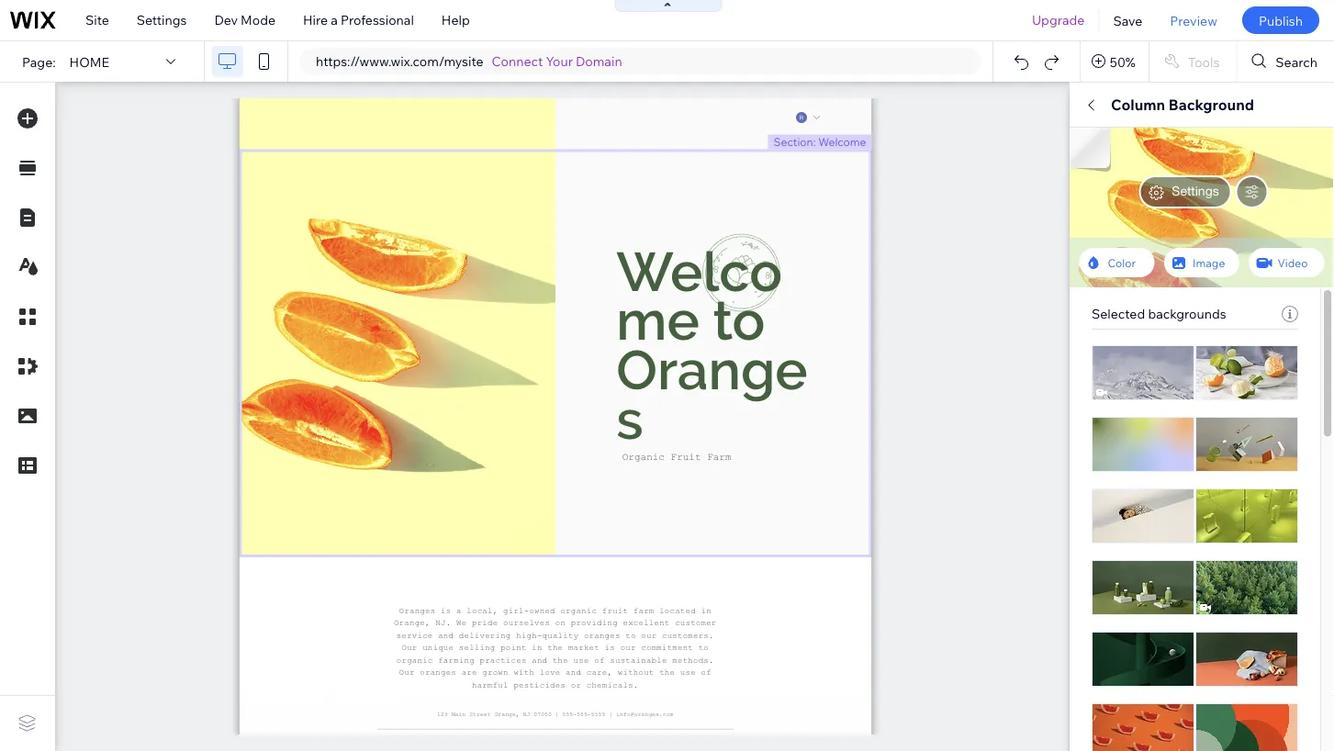 Task type: locate. For each thing, give the bounding box(es) containing it.
to
[[1171, 676, 1186, 694]]

dev mode
[[214, 12, 276, 28]]

color
[[1108, 256, 1136, 270]]

1 horizontal spatial welcome
[[1104, 676, 1168, 694]]

preview button
[[1157, 0, 1232, 40]]

selected backgrounds
[[1092, 306, 1227, 322]]

1 change button from the top
[[1213, 233, 1278, 255]]

2 change from the top
[[1225, 350, 1266, 364]]

50%
[[1110, 54, 1136, 70]]

1 vertical spatial settings
[[1172, 183, 1220, 198]]

section
[[1092, 188, 1138, 204]]

0 vertical spatial welcome
[[819, 135, 867, 149]]

welcome right section:
[[819, 135, 867, 149]]

welcome left to
[[1104, 676, 1168, 694]]

section background
[[1092, 188, 1214, 204]]

column
[[1111, 96, 1166, 114], [1092, 301, 1139, 317], [1092, 414, 1139, 430]]

50% button
[[1081, 41, 1149, 82]]

professional
[[341, 12, 414, 28]]

0 vertical spatial column
[[1111, 96, 1166, 114]]

1 change from the top
[[1225, 237, 1266, 251]]

column background
[[1111, 96, 1255, 114], [1092, 301, 1215, 317], [1092, 414, 1215, 430]]

column for 2nd "change" button from the bottom
[[1092, 414, 1139, 430]]

1 title from the top
[[1092, 640, 1119, 656]]

3 change from the top
[[1225, 463, 1266, 477]]

backgrounds
[[1149, 306, 1227, 322]]

change button
[[1213, 233, 1278, 255], [1213, 346, 1278, 368], [1213, 459, 1278, 481], [1213, 572, 1278, 594]]

quick
[[1092, 96, 1134, 114]]

0 vertical spatial title
[[1092, 640, 1119, 656]]

0 horizontal spatial settings
[[137, 12, 187, 28]]

settings
[[137, 12, 187, 28], [1172, 183, 1220, 198]]

1 horizontal spatial settings
[[1172, 183, 1220, 198]]

0 vertical spatial settings
[[137, 12, 187, 28]]

settings left dev in the top left of the page
[[137, 12, 187, 28]]

background for 2nd "change" button from the top of the page
[[1142, 301, 1215, 317]]

1 vertical spatial column
[[1092, 301, 1139, 317]]

background
[[1169, 96, 1255, 114], [1141, 188, 1214, 204], [1142, 301, 1215, 317], [1142, 414, 1215, 430]]

4 change from the top
[[1225, 576, 1266, 590]]

change
[[1225, 237, 1266, 251], [1225, 350, 1266, 364], [1225, 463, 1266, 477], [1225, 576, 1266, 590]]

1 vertical spatial column background
[[1092, 301, 1215, 317]]

save
[[1114, 12, 1143, 28]]

2 vertical spatial column background
[[1092, 414, 1215, 430]]

welcome
[[819, 135, 867, 149], [1104, 676, 1168, 694]]

0 vertical spatial column background
[[1111, 96, 1255, 114]]

https://www.wix.com/mysite connect your domain
[[316, 53, 622, 69]]

title down welcome to oranges
[[1092, 731, 1119, 747]]

tools button
[[1150, 41, 1237, 82]]

1 vertical spatial welcome
[[1104, 676, 1168, 694]]

0 horizontal spatial welcome
[[819, 135, 867, 149]]

background for fourth "change" button from the bottom
[[1141, 188, 1214, 204]]

title up welcome to oranges
[[1092, 640, 1119, 656]]

title
[[1092, 640, 1119, 656], [1092, 731, 1119, 747]]

2 vertical spatial column
[[1092, 414, 1139, 430]]

change for 2nd "change" button from the top of the page
[[1225, 350, 1266, 364]]

2 title from the top
[[1092, 731, 1119, 747]]

dev
[[214, 12, 238, 28]]

1 vertical spatial title
[[1092, 731, 1119, 747]]

settings down the content
[[1172, 183, 1220, 198]]

4 change button from the top
[[1213, 572, 1278, 594]]

3 change button from the top
[[1213, 459, 1278, 481]]



Task type: vqa. For each thing, say whether or not it's contained in the screenshot.
? button
no



Task type: describe. For each thing, give the bounding box(es) containing it.
layout
[[1262, 143, 1303, 159]]

image
[[1193, 256, 1226, 270]]

2 change button from the top
[[1213, 346, 1278, 368]]

save button
[[1100, 0, 1157, 40]]

publish
[[1259, 12, 1303, 28]]

oranges
[[1189, 676, 1248, 694]]

change for fourth "change" button from the bottom
[[1225, 237, 1266, 251]]

a
[[331, 12, 338, 28]]

background for 2nd "change" button from the bottom
[[1142, 414, 1215, 430]]

edit
[[1137, 96, 1166, 114]]

selected
[[1092, 306, 1146, 322]]

search button
[[1238, 41, 1335, 82]]

your
[[546, 53, 573, 69]]

section:
[[774, 135, 816, 149]]

domain
[[576, 53, 622, 69]]

publish button
[[1243, 6, 1320, 34]]

content
[[1126, 143, 1175, 159]]

search
[[1276, 54, 1318, 70]]

vector art
[[1092, 527, 1153, 543]]

art
[[1134, 527, 1153, 543]]

home
[[69, 54, 109, 70]]

column for 2nd "change" button from the top of the page
[[1092, 301, 1139, 317]]

help
[[442, 12, 470, 28]]

https://www.wix.com/mysite
[[316, 53, 484, 69]]

welcome to oranges
[[1104, 676, 1248, 694]]

section: welcome
[[774, 135, 867, 149]]

vector
[[1092, 527, 1132, 543]]

preview
[[1171, 12, 1218, 28]]

site
[[85, 12, 109, 28]]

column background for 2nd "change" button from the top of the page
[[1092, 301, 1215, 317]]

video
[[1278, 256, 1308, 270]]

change for 2nd "change" button from the bottom
[[1225, 463, 1266, 477]]

column background for 2nd "change" button from the bottom
[[1092, 414, 1215, 430]]

hire a professional
[[303, 12, 414, 28]]

mode
[[241, 12, 276, 28]]

hire
[[303, 12, 328, 28]]

connect
[[492, 53, 543, 69]]

change for fourth "change" button from the top of the page
[[1225, 576, 1266, 590]]

tools
[[1189, 54, 1220, 70]]

upgrade
[[1032, 12, 1085, 28]]

quick edit
[[1092, 96, 1166, 114]]



